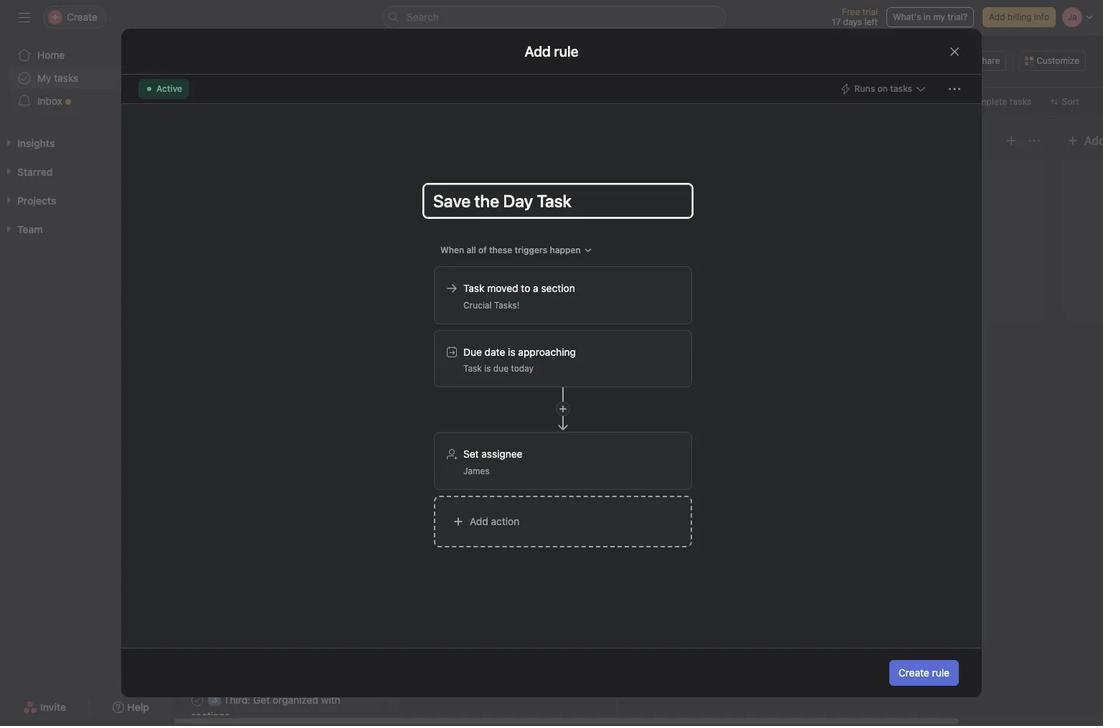 Task type: describe. For each thing, give the bounding box(es) containing it.
files
[[375, 67, 397, 80]]

section
[[542, 282, 575, 294]]

date
[[485, 346, 506, 358]]

with inside 3️⃣ third: get organized with sections
[[321, 694, 341, 706]]

17
[[832, 17, 841, 27]]

my tasks
[[37, 72, 79, 84]]

create a new robot
[[437, 173, 525, 185]]

team
[[420, 365, 443, 378]]

0 vertical spatial a
[[471, 173, 476, 185]]

days
[[844, 17, 863, 27]]

task for add
[[515, 431, 535, 443]]

add another trigger image
[[559, 405, 568, 413]]

today 12:00am – jan 1, 2024
[[423, 200, 542, 210]]

due date is approaching
[[464, 346, 576, 358]]

crucial
[[464, 300, 492, 311]]

hide sidebar image
[[19, 11, 30, 23]]

free
[[843, 6, 861, 17]]

30
[[212, 648, 222, 659]]

completed
[[229, 97, 272, 107]]

due
[[494, 363, 509, 374]]

calendar link
[[315, 67, 358, 87]]

set
[[464, 448, 479, 460]]

sections
[[191, 710, 230, 722]]

3️⃣ third: get organized with sections
[[191, 694, 341, 722]]

today
[[511, 363, 534, 374]]

jan 12, 2024 button
[[423, 288, 476, 299]]

share button
[[959, 51, 1007, 71]]

view profile settings image
[[189, 44, 224, 78]]

1 vertical spatial jan
[[423, 288, 438, 299]]

task for task moved to a section
[[464, 282, 485, 294]]

due
[[464, 346, 482, 358]]

task is due today
[[464, 363, 534, 374]]

add action
[[470, 515, 520, 528]]

3️⃣
[[208, 694, 221, 706]]

find objective
[[437, 261, 502, 273]]

runs
[[855, 83, 876, 94]]

meeting
[[467, 350, 505, 362]]

crucial tasks!
[[464, 300, 520, 311]]

add task image
[[1006, 135, 1018, 146]]

moved
[[488, 282, 519, 294]]

invite button
[[14, 695, 75, 721]]

james
[[464, 466, 490, 477]]

free trial 17 days left
[[832, 6, 879, 27]]

trial?
[[948, 11, 968, 22]]

in
[[924, 11, 932, 22]]

brand
[[437, 350, 465, 362]]

task for task is due today
[[464, 363, 482, 374]]

board
[[270, 67, 298, 80]]

my
[[934, 11, 946, 22]]

1 horizontal spatial 2024
[[520, 200, 542, 210]]

billing
[[1008, 11, 1033, 22]]

create rule button
[[890, 660, 960, 686]]

files link
[[375, 67, 397, 87]]

1 horizontal spatial a
[[533, 282, 539, 294]]

task moved to a section
[[464, 282, 575, 294]]

happen
[[550, 245, 581, 256]]

marketing
[[547, 350, 594, 362]]

add rule
[[525, 43, 579, 59]]

when all of these triggers happen
[[441, 245, 581, 256]]

add billing info
[[990, 11, 1050, 22]]

left
[[865, 17, 879, 27]]

what's in my trial?
[[894, 11, 968, 22]]

add for add billing info
[[990, 11, 1006, 22]]

calendar
[[315, 67, 358, 80]]

oct 30
[[195, 648, 222, 659]]

set assignee
[[464, 448, 523, 460]]

active button
[[139, 79, 189, 99]]

last task completed on oct 24
[[189, 97, 314, 107]]

tasks inside dropdown button
[[891, 83, 913, 94]]

search
[[407, 11, 439, 23]]

0 horizontal spatial is
[[485, 363, 491, 374]]

home link
[[9, 44, 164, 67]]

board link
[[270, 67, 298, 87]]

robot
[[501, 173, 525, 185]]

when
[[441, 245, 465, 256]]

global element
[[0, 35, 172, 121]]

all
[[467, 245, 476, 256]]

home
[[37, 49, 65, 61]]

add task
[[493, 431, 535, 443]]

what's in my trial? button
[[887, 7, 975, 27]]

add for add action
[[470, 515, 489, 528]]

down arrow image
[[558, 388, 568, 431]]

invite
[[40, 701, 66, 713]]

Add a name for this rule text field
[[424, 184, 693, 217]]

12:00am
[[450, 200, 485, 210]]

0 horizontal spatial 2024
[[454, 288, 476, 299]]

get
[[253, 694, 270, 706]]

on inside runs on tasks dropdown button
[[878, 83, 889, 94]]

create for create rule
[[899, 667, 930, 679]]



Task type: vqa. For each thing, say whether or not it's contained in the screenshot.
Mark complete checkbox for Task name text field
no



Task type: locate. For each thing, give the bounding box(es) containing it.
what's
[[894, 11, 922, 22]]

brand meeting with the marketing team
[[420, 350, 594, 378]]

2 task from the top
[[464, 363, 482, 374]]

1 horizontal spatial completed checkbox
[[418, 171, 435, 188]]

12,
[[440, 288, 452, 299]]

1 vertical spatial with
[[321, 694, 341, 706]]

0 horizontal spatial oct
[[195, 648, 209, 659]]

my tasks link
[[9, 67, 164, 90]]

add
[[990, 11, 1006, 22], [493, 431, 512, 443], [470, 515, 489, 528]]

1 vertical spatial create
[[899, 667, 930, 679]]

add inside button
[[493, 431, 512, 443]]

0 horizontal spatial add
[[470, 515, 489, 528]]

0 horizontal spatial tasks
[[54, 72, 79, 84]]

tasks
[[54, 72, 79, 84], [891, 83, 913, 94]]

oct left "30"
[[195, 648, 209, 659]]

1 vertical spatial oct
[[195, 648, 209, 659]]

1 horizontal spatial tasks
[[891, 83, 913, 94]]

1 horizontal spatial create
[[899, 667, 930, 679]]

oct left 24
[[287, 97, 301, 107]]

on
[[878, 83, 889, 94], [274, 97, 284, 107]]

1 horizontal spatial jan
[[495, 200, 509, 210]]

rule
[[933, 667, 950, 679]]

jan right '–'
[[495, 200, 509, 210]]

1 button
[[575, 198, 596, 212]]

approaching
[[519, 346, 576, 358]]

with
[[508, 350, 527, 362], [321, 694, 341, 706]]

jan left 12,
[[423, 288, 438, 299]]

a right to
[[533, 282, 539, 294]]

is down "meeting" in the top left of the page
[[485, 363, 491, 374]]

0 vertical spatial is
[[508, 346, 516, 358]]

1 vertical spatial on
[[274, 97, 284, 107]]

oct
[[287, 97, 301, 107], [195, 648, 209, 659]]

search button
[[383, 6, 727, 29]]

info
[[1035, 11, 1050, 22]]

0 horizontal spatial with
[[321, 694, 341, 706]]

triggers
[[515, 245, 548, 256]]

task down due on the top
[[464, 363, 482, 374]]

0 vertical spatial with
[[508, 350, 527, 362]]

0 horizontal spatial completed checkbox
[[189, 692, 206, 709]]

0 vertical spatial oct
[[287, 97, 301, 107]]

create for create a new robot
[[437, 173, 468, 185]]

0 horizontal spatial on
[[274, 97, 284, 107]]

0 vertical spatial add
[[990, 11, 1006, 22]]

1 vertical spatial task
[[464, 363, 482, 374]]

is
[[508, 346, 516, 358], [485, 363, 491, 374]]

when all of these triggers happen button
[[434, 240, 599, 261]]

tasks inside global element
[[54, 72, 79, 84]]

task for last
[[209, 97, 226, 107]]

tasks right runs
[[891, 83, 913, 94]]

1 vertical spatial is
[[485, 363, 491, 374]]

inbox
[[37, 95, 62, 107]]

1 vertical spatial add
[[493, 431, 512, 443]]

third:
[[224, 694, 251, 706]]

last
[[189, 97, 207, 107]]

trial
[[863, 6, 879, 17]]

completed checkbox for 3️⃣ third: get organized with sections
[[189, 692, 206, 709]]

to
[[521, 282, 531, 294]]

24
[[304, 97, 314, 107]]

find
[[437, 261, 457, 273]]

jan 12, 2024
[[423, 288, 476, 299]]

0 vertical spatial jan
[[495, 200, 509, 210]]

Completed checkbox
[[418, 171, 435, 188], [189, 692, 206, 709]]

runs on tasks button
[[834, 79, 934, 99]]

list link
[[235, 67, 253, 87]]

1 vertical spatial a
[[533, 282, 539, 294]]

assignee
[[482, 448, 523, 460]]

completed checkbox left 3️⃣
[[189, 692, 206, 709]]

task
[[209, 97, 226, 107], [515, 431, 535, 443]]

1 horizontal spatial with
[[508, 350, 527, 362]]

0 horizontal spatial a
[[471, 173, 476, 185]]

–
[[487, 200, 492, 210]]

1 horizontal spatial task
[[515, 431, 535, 443]]

1 horizontal spatial oct
[[287, 97, 301, 107]]

add left billing
[[990, 11, 1006, 22]]

2 vertical spatial add
[[470, 515, 489, 528]]

create rule
[[899, 667, 950, 679]]

a
[[471, 173, 476, 185], [533, 282, 539, 294]]

create inside create rule button
[[899, 667, 930, 679]]

0 vertical spatial on
[[878, 83, 889, 94]]

task
[[464, 282, 485, 294], [464, 363, 482, 374]]

add up 'assignee'
[[493, 431, 512, 443]]

oct 30 button
[[195, 648, 222, 659]]

with inside brand meeting with the marketing team
[[508, 350, 527, 362]]

today
[[423, 200, 448, 210]]

completed image
[[189, 692, 206, 709]]

0 vertical spatial completed checkbox
[[418, 171, 435, 188]]

runs on tasks
[[855, 83, 913, 94]]

2024 right 1,
[[520, 200, 542, 210]]

2 horizontal spatial add
[[990, 11, 1006, 22]]

add billing info button
[[983, 7, 1057, 27]]

with right organized
[[321, 694, 341, 706]]

add for add task
[[493, 431, 512, 443]]

1,
[[512, 200, 518, 210]]

1 horizontal spatial add
[[493, 431, 512, 443]]

1 task from the top
[[464, 282, 485, 294]]

completed checkbox for create a new robot
[[418, 171, 435, 188]]

a left 'new' on the top left of page
[[471, 173, 476, 185]]

these
[[490, 245, 513, 256]]

task right last
[[209, 97, 226, 107]]

1 vertical spatial 2024
[[454, 288, 476, 299]]

active
[[156, 83, 182, 94]]

task inside add task button
[[515, 431, 535, 443]]

close this dialog image
[[950, 46, 961, 57]]

list
[[235, 67, 253, 80]]

create right completed image
[[437, 173, 468, 185]]

with up today
[[508, 350, 527, 362]]

new
[[479, 173, 498, 185]]

1 vertical spatial completed checkbox
[[189, 692, 206, 709]]

of
[[479, 245, 487, 256]]

create left rule
[[899, 667, 930, 679]]

the
[[530, 350, 545, 362]]

completed image
[[418, 171, 435, 188]]

share
[[977, 55, 1001, 66]]

0 vertical spatial 2024
[[520, 200, 542, 210]]

1 horizontal spatial is
[[508, 346, 516, 358]]

0 vertical spatial task
[[209, 97, 226, 107]]

0 vertical spatial task
[[464, 282, 485, 294]]

1
[[578, 199, 582, 210]]

on right runs
[[878, 83, 889, 94]]

search list box
[[383, 6, 727, 29]]

tasks right my
[[54, 72, 79, 84]]

completed checkbox up today
[[418, 171, 435, 188]]

0 horizontal spatial create
[[437, 173, 468, 185]]

0 horizontal spatial jan
[[423, 288, 438, 299]]

add inside 'button'
[[990, 11, 1006, 22]]

tasks!
[[494, 300, 520, 311]]

1 vertical spatial task
[[515, 431, 535, 443]]

is right "date"
[[508, 346, 516, 358]]

2024 up crucial on the left of the page
[[454, 288, 476, 299]]

task up 'assignee'
[[515, 431, 535, 443]]

organized
[[273, 694, 319, 706]]

action
[[491, 515, 520, 528]]

add left action
[[470, 515, 489, 528]]

add task button
[[408, 424, 609, 450]]

my
[[37, 72, 51, 84]]

0 vertical spatial create
[[437, 173, 468, 185]]

1 horizontal spatial on
[[878, 83, 889, 94]]

task up crucial on the left of the page
[[464, 282, 485, 294]]

inbox link
[[9, 90, 164, 113]]

on down board link
[[274, 97, 284, 107]]

0 horizontal spatial task
[[209, 97, 226, 107]]



